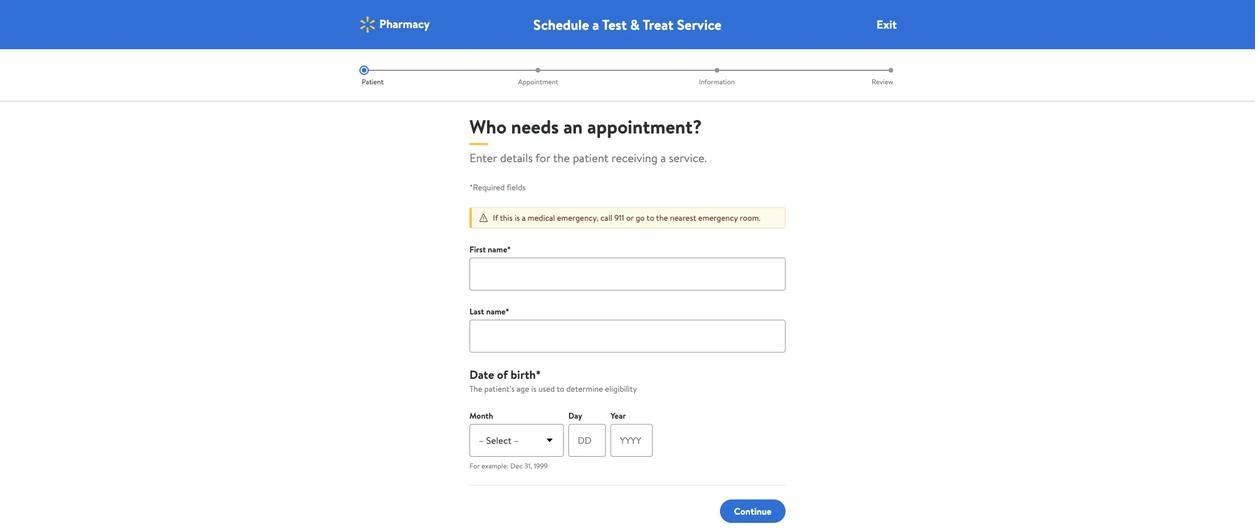 Task type: describe. For each thing, give the bounding box(es) containing it.
list containing patient
[[360, 66, 896, 87]]

go
[[636, 212, 645, 224]]

nearest
[[670, 212, 697, 224]]

schedule a test & treat service
[[534, 15, 722, 35]]

information list item
[[628, 66, 807, 87]]

a inside alert
[[522, 212, 526, 224]]

or
[[626, 212, 634, 224]]

review list item
[[807, 66, 896, 87]]

patient
[[362, 77, 384, 87]]

service
[[677, 15, 722, 35]]

pharmacy button
[[358, 15, 430, 34]]

for
[[536, 150, 551, 166]]

review
[[872, 77, 894, 87]]

patient
[[573, 150, 609, 166]]

example:
[[482, 461, 509, 471]]

an
[[564, 114, 583, 139]]

First name* text field
[[470, 258, 786, 290]]

day
[[569, 410, 583, 422]]

date
[[470, 367, 494, 382]]

continue button
[[720, 500, 786, 523]]

Day text field
[[569, 424, 606, 457]]

room.
[[740, 212, 761, 224]]

age
[[517, 383, 530, 395]]

31,
[[525, 461, 532, 471]]

patient's
[[485, 383, 515, 395]]

of
[[497, 367, 508, 382]]

year
[[611, 410, 626, 422]]

month
[[470, 410, 493, 422]]

this
[[500, 212, 513, 224]]

last name*
[[470, 306, 509, 317]]

pharmacy
[[380, 16, 430, 31]]

exit
[[877, 16, 897, 32]]

enter
[[470, 150, 497, 166]]

is inside alert
[[515, 212, 520, 224]]

date of birth* the patient's age is used to determine eligibility
[[470, 367, 637, 395]]

for example: dec 31, 1999
[[470, 461, 548, 471]]

for
[[470, 461, 480, 471]]

if this is a medical emergency, call 911 or go to the nearest emergency room.
[[493, 212, 761, 224]]

information
[[699, 77, 735, 87]]

needs
[[511, 114, 559, 139]]

who
[[470, 114, 507, 139]]

1 vertical spatial a
[[661, 150, 666, 166]]

service.
[[669, 150, 707, 166]]



Task type: locate. For each thing, give the bounding box(es) containing it.
a right 'this'
[[522, 212, 526, 224]]

emergency,
[[557, 212, 599, 224]]

the left nearest
[[656, 212, 668, 224]]

to right used
[[557, 383, 565, 395]]

is right age
[[531, 383, 537, 395]]

the right "for"
[[553, 150, 570, 166]]

*required fields
[[470, 182, 526, 193]]

is inside date of birth* the patient's age is used to determine eligibility
[[531, 383, 537, 395]]

dec
[[511, 461, 523, 471]]

1 horizontal spatial to
[[647, 212, 655, 224]]

schedule
[[534, 15, 589, 35]]

test
[[602, 15, 627, 35]]

0 horizontal spatial to
[[557, 383, 565, 395]]

medical
[[528, 212, 555, 224]]

1 vertical spatial the
[[656, 212, 668, 224]]

used
[[539, 383, 555, 395]]

name* for first name*
[[488, 244, 511, 255]]

0 horizontal spatial a
[[522, 212, 526, 224]]

who needs an appointment?
[[470, 114, 702, 139]]

exit button
[[877, 16, 897, 33]]

the inside alert
[[656, 212, 668, 224]]

to inside date of birth* the patient's age is used to determine eligibility
[[557, 383, 565, 395]]

2 vertical spatial a
[[522, 212, 526, 224]]

1 vertical spatial name*
[[486, 306, 509, 317]]

0 horizontal spatial the
[[553, 150, 570, 166]]

birth*
[[511, 367, 541, 382]]

0 vertical spatial to
[[647, 212, 655, 224]]

&
[[631, 15, 640, 35]]

to right go on the top right of the page
[[647, 212, 655, 224]]

911
[[615, 212, 624, 224]]

eligibility
[[605, 383, 637, 395]]

determine
[[567, 383, 603, 395]]

0 vertical spatial is
[[515, 212, 520, 224]]

name* right first
[[488, 244, 511, 255]]

last
[[470, 306, 484, 317]]

is
[[515, 212, 520, 224], [531, 383, 537, 395]]

details
[[500, 150, 533, 166]]

1 horizontal spatial a
[[593, 15, 599, 35]]

Year text field
[[611, 424, 653, 457]]

receiving
[[612, 150, 658, 166]]

is right 'this'
[[515, 212, 520, 224]]

0 vertical spatial a
[[593, 15, 599, 35]]

Last name* text field
[[470, 320, 786, 353]]

a
[[593, 15, 599, 35], [661, 150, 666, 166], [522, 212, 526, 224]]

0 horizontal spatial is
[[515, 212, 520, 224]]

1 horizontal spatial is
[[531, 383, 537, 395]]

if this is a medical emergency, call 911 or go to the nearest emergency room. alert
[[470, 207, 786, 228]]

appointment list item
[[449, 66, 628, 87]]

emergency
[[699, 212, 738, 224]]

*required
[[470, 182, 505, 193]]

patient list item
[[360, 66, 449, 87]]

1 vertical spatial is
[[531, 383, 537, 395]]

1 horizontal spatial the
[[656, 212, 668, 224]]

enter details for the patient receiving a service.
[[470, 150, 707, 166]]

fields
[[507, 182, 526, 193]]

name*
[[488, 244, 511, 255], [486, 306, 509, 317]]

0 vertical spatial the
[[553, 150, 570, 166]]

the
[[553, 150, 570, 166], [656, 212, 668, 224]]

treat
[[643, 15, 674, 35]]

0 vertical spatial name*
[[488, 244, 511, 255]]

call
[[601, 212, 613, 224]]

1 vertical spatial to
[[557, 383, 565, 395]]

name* for last name*
[[486, 306, 509, 317]]

to
[[647, 212, 655, 224], [557, 383, 565, 395]]

name* right last
[[486, 306, 509, 317]]

to inside alert
[[647, 212, 655, 224]]

list
[[360, 66, 896, 87]]

appointment?
[[588, 114, 702, 139]]

a left test
[[593, 15, 599, 35]]

continue
[[734, 505, 772, 518]]

appointment
[[518, 77, 559, 87]]

a left service.
[[661, 150, 666, 166]]

1999
[[534, 461, 548, 471]]

if
[[493, 212, 498, 224]]

2 horizontal spatial a
[[661, 150, 666, 166]]

first
[[470, 244, 486, 255]]

first name*
[[470, 244, 511, 255]]

the
[[470, 383, 483, 395]]



Task type: vqa. For each thing, say whether or not it's contained in the screenshot.
the bottom plan
no



